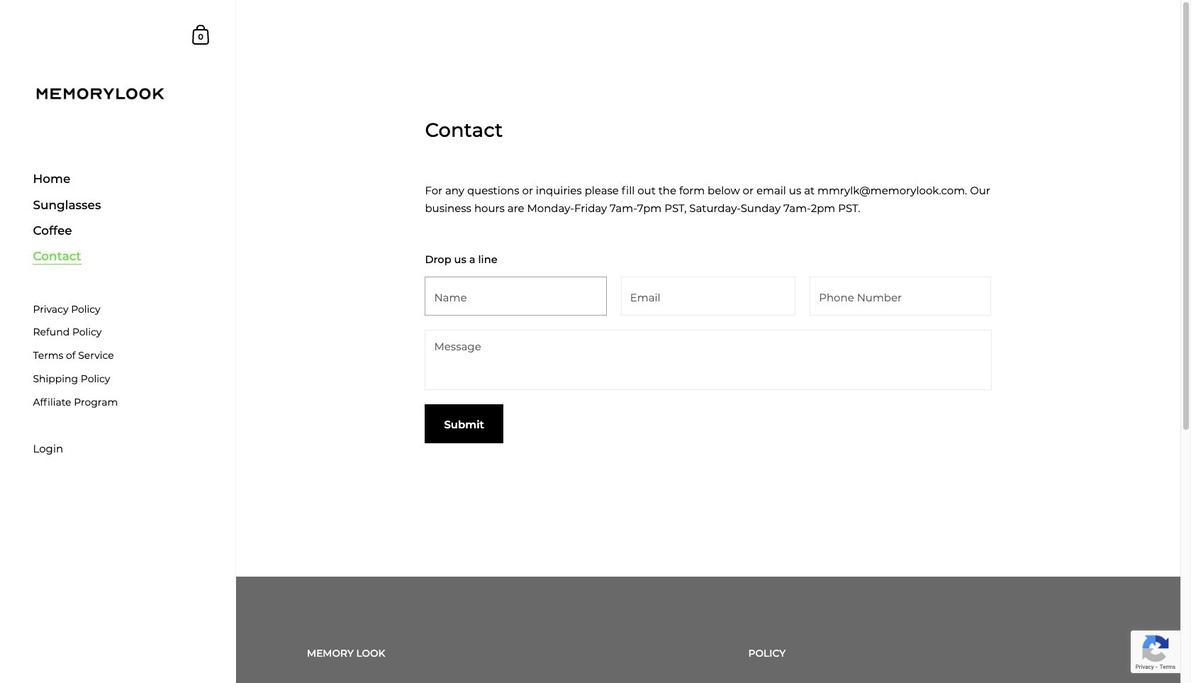 Task type: describe. For each thing, give the bounding box(es) containing it.
Email email field
[[621, 277, 796, 316]]

Name text field
[[425, 277, 607, 316]]

Message text field
[[425, 330, 992, 390]]



Task type: locate. For each thing, give the bounding box(es) containing it.
Phone Number telephone field
[[810, 277, 992, 316]]

main content
[[236, 0, 1181, 683]]

None submit
[[425, 405, 504, 444]]

memory look image
[[33, 64, 168, 124]]



